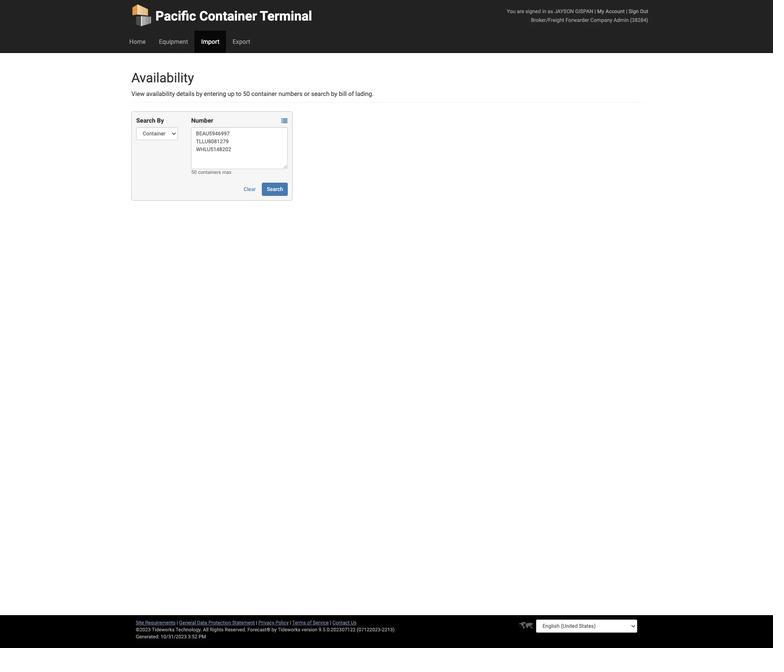 Task type: locate. For each thing, give the bounding box(es) containing it.
generated:
[[136, 634, 160, 640]]

lading.
[[356, 90, 374, 97]]

|
[[595, 8, 596, 14], [626, 8, 628, 14], [177, 620, 178, 626], [256, 620, 257, 626], [290, 620, 291, 626], [330, 620, 331, 626]]

by
[[157, 117, 164, 124]]

signed
[[526, 8, 541, 14]]

details
[[176, 90, 195, 97]]

0 horizontal spatial search
[[136, 117, 155, 124]]

general
[[179, 620, 196, 626]]

©2023 tideworks
[[136, 627, 175, 633]]

search button
[[262, 183, 288, 196]]

home
[[129, 38, 146, 45]]

1 vertical spatial 50
[[191, 170, 197, 175]]

rights
[[210, 627, 224, 633]]

50 right to
[[243, 90, 250, 97]]

equipment button
[[152, 31, 195, 53]]

account
[[606, 8, 625, 14]]

terms of service link
[[292, 620, 329, 626]]

0 horizontal spatial by
[[196, 90, 202, 97]]

all
[[203, 627, 209, 633]]

search right the clear
[[267, 186, 283, 192]]

of up version
[[307, 620, 312, 626]]

terminal
[[260, 8, 312, 24]]

| left "my"
[[595, 8, 596, 14]]

by down the privacy policy link
[[272, 627, 277, 633]]

by
[[196, 90, 202, 97], [331, 90, 338, 97], [272, 627, 277, 633]]

of right bill at the left top of the page
[[348, 90, 354, 97]]

| up 9.5.0.202307122
[[330, 620, 331, 626]]

clear button
[[239, 183, 261, 196]]

1 horizontal spatial by
[[272, 627, 277, 633]]

50
[[243, 90, 250, 97], [191, 170, 197, 175]]

reserved.
[[225, 627, 246, 633]]

search inside search button
[[267, 186, 283, 192]]

version
[[302, 627, 318, 633]]

1 horizontal spatial search
[[267, 186, 283, 192]]

forwarder
[[566, 17, 589, 23]]

| left the sign
[[626, 8, 628, 14]]

company
[[591, 17, 613, 23]]

9.5.0.202307122
[[319, 627, 356, 633]]

jayson
[[555, 8, 574, 14]]

import
[[201, 38, 220, 45]]

out
[[640, 8, 649, 14]]

1 horizontal spatial 50
[[243, 90, 250, 97]]

0 vertical spatial 50
[[243, 90, 250, 97]]

are
[[517, 8, 524, 14]]

as
[[548, 8, 553, 14]]

0 horizontal spatial of
[[307, 620, 312, 626]]

export
[[233, 38, 250, 45]]

admin
[[614, 17, 629, 23]]

by left bill at the left top of the page
[[331, 90, 338, 97]]

search left by
[[136, 117, 155, 124]]

by right details
[[196, 90, 202, 97]]

container
[[252, 90, 277, 97]]

statement
[[232, 620, 255, 626]]

| up "tideworks" in the bottom left of the page
[[290, 620, 291, 626]]

number
[[191, 117, 213, 124]]

0 vertical spatial search
[[136, 117, 155, 124]]

equipment
[[159, 38, 188, 45]]

entering
[[204, 90, 226, 97]]

search
[[136, 117, 155, 124], [267, 186, 283, 192]]

search for search by
[[136, 117, 155, 124]]

to
[[236, 90, 242, 97]]

of inside site requirements | general data protection statement | privacy policy | terms of service | contact us ©2023 tideworks technology. all rights reserved. forecast® by tideworks version 9.5.0.202307122 (07122023-2213) generated: 10/31/2023 3:52 pm
[[307, 620, 312, 626]]

of
[[348, 90, 354, 97], [307, 620, 312, 626]]

gispan
[[576, 8, 594, 14]]

or
[[304, 90, 310, 97]]

50 left containers
[[191, 170, 197, 175]]

0 vertical spatial of
[[348, 90, 354, 97]]

tideworks
[[278, 627, 301, 633]]

in
[[543, 8, 547, 14]]

pacific
[[156, 8, 196, 24]]

protection
[[209, 620, 231, 626]]

contact us link
[[333, 620, 357, 626]]

search by
[[136, 117, 164, 124]]

1 vertical spatial search
[[267, 186, 283, 192]]

1 vertical spatial of
[[307, 620, 312, 626]]

broker/freight
[[531, 17, 565, 23]]



Task type: describe. For each thing, give the bounding box(es) containing it.
bill
[[339, 90, 347, 97]]

| up forecast®
[[256, 620, 257, 626]]

max
[[222, 170, 232, 175]]

you are signed in as jayson gispan | my account | sign out broker/freight forwarder company admin (38284)
[[507, 8, 649, 23]]

site requirements link
[[136, 620, 176, 626]]

| left general
[[177, 620, 178, 626]]

service
[[313, 620, 329, 626]]

2213)
[[382, 627, 395, 633]]

numbers
[[279, 90, 303, 97]]

3:52
[[188, 634, 197, 640]]

sign
[[629, 8, 639, 14]]

data
[[197, 620, 207, 626]]

search
[[311, 90, 330, 97]]

container
[[199, 8, 257, 24]]

sign out link
[[629, 8, 649, 14]]

contact
[[333, 620, 350, 626]]

privacy policy link
[[259, 620, 289, 626]]

2 horizontal spatial by
[[331, 90, 338, 97]]

clear
[[244, 186, 256, 192]]

show list image
[[281, 118, 288, 124]]

pacific container terminal link
[[131, 0, 312, 31]]

(38284)
[[630, 17, 649, 23]]

site
[[136, 620, 144, 626]]

export button
[[226, 31, 257, 53]]

pacific container terminal
[[156, 8, 312, 24]]

containers
[[198, 170, 221, 175]]

Number text field
[[191, 127, 288, 169]]

terms
[[292, 620, 306, 626]]

you
[[507, 8, 516, 14]]

view availability details by entering up to 50 container numbers or search by bill of lading.
[[131, 90, 374, 97]]

import button
[[195, 31, 226, 53]]

forecast®
[[248, 627, 271, 633]]

general data protection statement link
[[179, 620, 255, 626]]

10/31/2023
[[161, 634, 187, 640]]

1 horizontal spatial of
[[348, 90, 354, 97]]

home button
[[123, 31, 152, 53]]

my account link
[[597, 8, 625, 14]]

site requirements | general data protection statement | privacy policy | terms of service | contact us ©2023 tideworks technology. all rights reserved. forecast® by tideworks version 9.5.0.202307122 (07122023-2213) generated: 10/31/2023 3:52 pm
[[136, 620, 395, 640]]

by inside site requirements | general data protection statement | privacy policy | terms of service | contact us ©2023 tideworks technology. all rights reserved. forecast® by tideworks version 9.5.0.202307122 (07122023-2213) generated: 10/31/2023 3:52 pm
[[272, 627, 277, 633]]

technology.
[[176, 627, 202, 633]]

0 horizontal spatial 50
[[191, 170, 197, 175]]

my
[[597, 8, 605, 14]]

up
[[228, 90, 235, 97]]

us
[[351, 620, 357, 626]]

view
[[131, 90, 145, 97]]

availability
[[146, 90, 175, 97]]

pm
[[199, 634, 206, 640]]

privacy
[[259, 620, 274, 626]]

50 containers max
[[191, 170, 232, 175]]

availability
[[131, 70, 194, 85]]

policy
[[276, 620, 289, 626]]

(07122023-
[[357, 627, 382, 633]]

requirements
[[145, 620, 176, 626]]

search for search
[[267, 186, 283, 192]]



Task type: vqa. For each thing, say whether or not it's contained in the screenshot.
Company on the top of the page
yes



